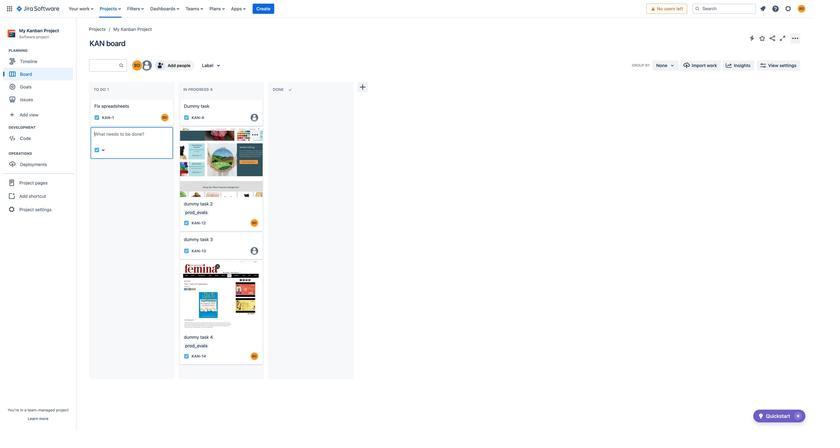 Task type: locate. For each thing, give the bounding box(es) containing it.
your profile and settings image
[[798, 5, 806, 13]]

jira software image
[[17, 5, 59, 13], [17, 5, 59, 13]]

1 vertical spatial create issue image
[[176, 123, 183, 130]]

more actions image
[[792, 34, 800, 42]]

create issue image for task image to the top
[[86, 95, 94, 102]]

list item
[[253, 0, 274, 18]]

task image
[[184, 115, 189, 120], [94, 147, 99, 153], [184, 220, 189, 225]]

heading for development icon
[[9, 125, 76, 130]]

1 heading from the top
[[9, 48, 76, 53]]

None search field
[[693, 4, 757, 14]]

1 vertical spatial heading
[[9, 125, 76, 130]]

banner
[[0, 0, 814, 18]]

group for operations image
[[3, 151, 76, 173]]

settings image
[[785, 5, 793, 13]]

view settings image
[[760, 62, 768, 69]]

2 vertical spatial heading
[[9, 151, 76, 156]]

group for planning image
[[3, 48, 76, 108]]

heading for operations image
[[9, 151, 76, 156]]

help image
[[772, 5, 780, 13]]

create issue image
[[86, 95, 94, 102], [176, 123, 183, 130], [176, 228, 183, 236]]

task image
[[94, 115, 99, 120], [184, 248, 189, 253], [184, 354, 189, 359]]

list
[[66, 0, 647, 18], [758, 3, 810, 14]]

group for development icon
[[3, 125, 76, 147]]

0 vertical spatial task image
[[94, 115, 99, 120]]

0 vertical spatial task image
[[184, 115, 189, 120]]

heading
[[9, 48, 76, 53], [9, 125, 76, 130], [9, 151, 76, 156]]

2 vertical spatial create issue image
[[176, 228, 183, 236]]

1 vertical spatial task image
[[94, 147, 99, 153]]

0 vertical spatial heading
[[9, 48, 76, 53]]

more actions for kan-12 dummy task 2 image
[[251, 131, 259, 139]]

sidebar element
[[0, 18, 76, 430]]

3 heading from the top
[[9, 151, 76, 156]]

2 heading from the top
[[9, 125, 76, 130]]

0 vertical spatial create issue image
[[86, 95, 94, 102]]

create column image
[[359, 83, 367, 91]]

2 vertical spatial task image
[[184, 220, 189, 225]]

group
[[3, 48, 76, 108], [3, 125, 76, 147], [3, 151, 76, 173], [3, 173, 74, 218]]

check image
[[758, 412, 765, 420]]

planning image
[[1, 47, 9, 54]]

development image
[[1, 124, 9, 131]]



Task type: vqa. For each thing, say whether or not it's contained in the screenshot.
expand image at the left bottom
no



Task type: describe. For each thing, give the bounding box(es) containing it.
enter full screen image
[[779, 34, 787, 42]]

2 vertical spatial task image
[[184, 354, 189, 359]]

notifications image
[[760, 5, 767, 13]]

dismiss quickstart image
[[794, 411, 804, 421]]

0 horizontal spatial list
[[66, 0, 647, 18]]

primary element
[[4, 0, 647, 18]]

create issue image
[[176, 95, 183, 102]]

appswitcher icon image
[[6, 5, 13, 13]]

heading for planning image
[[9, 48, 76, 53]]

create issue image for the middle task image
[[176, 228, 183, 236]]

star kan board image
[[759, 34, 767, 42]]

automations menu button icon image
[[749, 34, 757, 42]]

goal image
[[10, 84, 15, 90]]

What needs to be done? - Press the "Enter" key to submit or the "Escape" key to cancel. text field
[[94, 131, 169, 144]]

1 horizontal spatial list
[[758, 3, 810, 14]]

add people image
[[156, 62, 164, 69]]

search image
[[695, 6, 701, 11]]

in progress element
[[183, 87, 214, 92]]

import image
[[683, 62, 691, 69]]

to do element
[[94, 87, 110, 92]]

operations image
[[1, 150, 9, 157]]

Search this board text field
[[90, 60, 119, 71]]

sidebar navigation image
[[69, 25, 83, 38]]

1 vertical spatial task image
[[184, 248, 189, 253]]

Search field
[[693, 4, 757, 14]]



